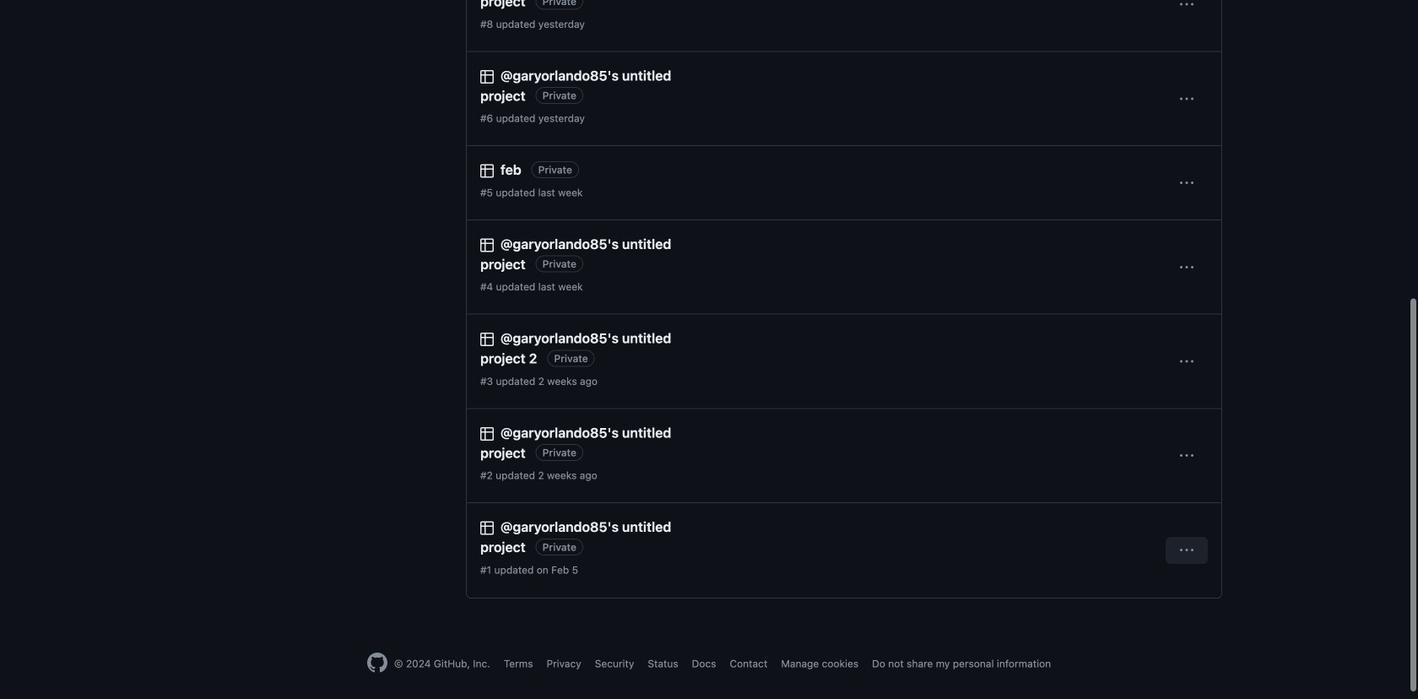 Task type: describe. For each thing, give the bounding box(es) containing it.
table image for first kebab horizontal icon from the bottom of the page
[[481, 427, 494, 441]]

4 kebab horizontal image from the top
[[1181, 355, 1194, 369]]

3 kebab horizontal image from the top
[[1181, 177, 1194, 190]]

homepage image
[[367, 653, 388, 673]]

1 kebab horizontal image from the top
[[1181, 0, 1194, 11]]

table image for 3rd kebab horizontal icon from the top of the page
[[481, 164, 494, 178]]

5 kebab horizontal image from the top
[[1181, 450, 1194, 463]]

table image for 2nd kebab horizontal icon from the bottom of the page
[[481, 333, 494, 346]]



Task type: locate. For each thing, give the bounding box(es) containing it.
1 vertical spatial kebab horizontal image
[[1181, 544, 1194, 557]]

0 vertical spatial table image
[[481, 164, 494, 178]]

table image for 2nd kebab horizontal icon from the top of the page
[[481, 70, 494, 84]]

kebab horizontal image
[[1181, 261, 1194, 274], [1181, 544, 1194, 557]]

2 vertical spatial table image
[[481, 333, 494, 346]]

1 kebab horizontal image from the top
[[1181, 261, 1194, 274]]

0 vertical spatial kebab horizontal image
[[1181, 261, 1194, 274]]

1 table image from the top
[[481, 70, 494, 84]]

kebab horizontal image
[[1181, 0, 1194, 11], [1181, 92, 1194, 106], [1181, 177, 1194, 190], [1181, 355, 1194, 369], [1181, 450, 1194, 463]]

2 table image from the top
[[481, 427, 494, 441]]

3 table image from the top
[[481, 522, 494, 535]]

table image
[[481, 70, 494, 84], [481, 427, 494, 441], [481, 522, 494, 535]]

3 table image from the top
[[481, 333, 494, 346]]

1 vertical spatial table image
[[481, 239, 494, 252]]

2 kebab horizontal image from the top
[[1181, 92, 1194, 106]]

0 vertical spatial table image
[[481, 70, 494, 84]]

2 table image from the top
[[481, 239, 494, 252]]

2 kebab horizontal image from the top
[[1181, 544, 1194, 557]]

table image
[[481, 164, 494, 178], [481, 239, 494, 252], [481, 333, 494, 346]]

table image for first kebab horizontal image
[[481, 239, 494, 252]]

2 vertical spatial table image
[[481, 522, 494, 535]]

1 table image from the top
[[481, 164, 494, 178]]

1 vertical spatial table image
[[481, 427, 494, 441]]



Task type: vqa. For each thing, say whether or not it's contained in the screenshot.
List to the top
no



